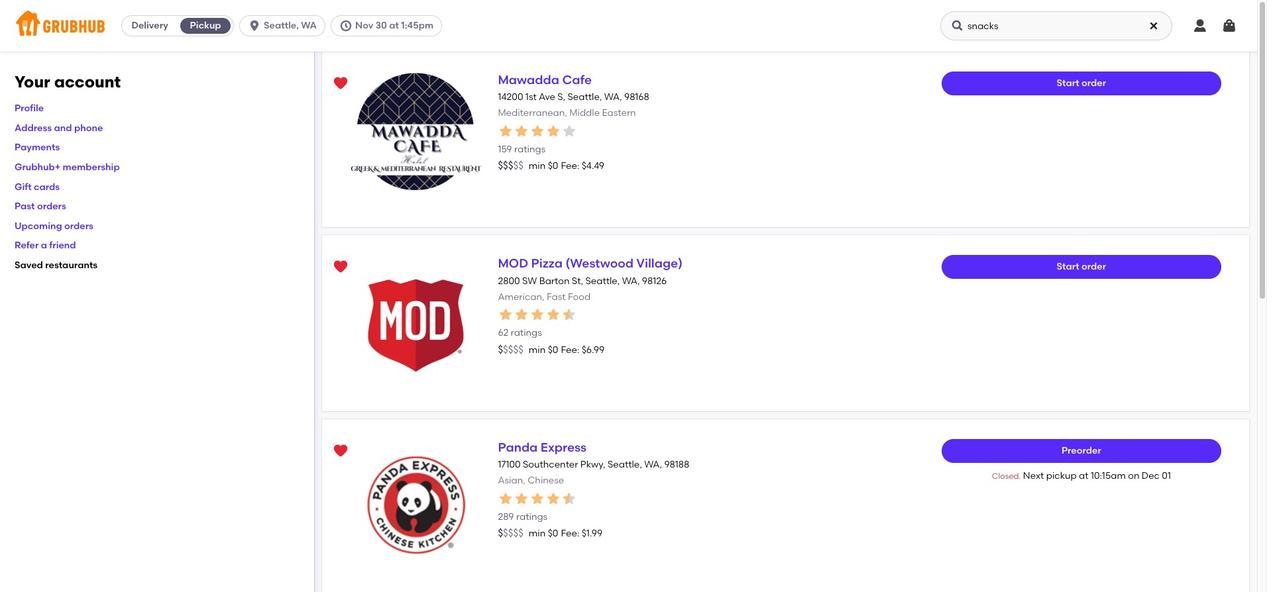 Task type: describe. For each thing, give the bounding box(es) containing it.
1 vertical spatial at
[[1079, 470, 1089, 482]]

upcoming orders link
[[15, 221, 93, 232]]

grubhub+ membership link
[[15, 162, 120, 173]]

fee: for (westwood
[[561, 344, 579, 356]]

62 ratings
[[498, 328, 542, 339]]

a
[[41, 240, 47, 251]]

$0 for 17100
[[548, 528, 558, 540]]

orders for upcoming orders
[[64, 221, 93, 232]]

asian,
[[498, 475, 525, 487]]

wa, inside the mawadda cafe 14200 1st ave s, seattle, wa, 98168 mediterranean, middle eastern
[[604, 92, 622, 103]]

17100
[[498, 459, 521, 471]]

saved restaurants link
[[15, 260, 98, 271]]

min $0 fee: $6.99
[[529, 344, 605, 356]]

panda express 17100 southcenter pkwy, seattle, wa, 98188 asian, chinese
[[498, 440, 689, 487]]

159 ratings
[[498, 144, 546, 155]]

past orders link
[[15, 201, 66, 212]]

saved
[[15, 260, 43, 271]]

Search for food, convenience, alcohol... search field
[[940, 11, 1172, 40]]

seattle, inside panda express 17100 southcenter pkwy, seattle, wa, 98188 asian, chinese
[[608, 459, 642, 471]]

american,
[[498, 292, 544, 303]]

express
[[541, 440, 587, 455]]

svg image inside nov 30 at 1:45pm button
[[339, 19, 353, 32]]

saved restaurant image
[[333, 259, 349, 275]]

panda
[[498, 440, 538, 455]]

pickup button
[[178, 15, 233, 36]]

upcoming
[[15, 221, 62, 232]]

on
[[1128, 470, 1140, 482]]

order for mawadda cafe
[[1082, 77, 1106, 89]]

wa, inside mod pizza (westwood village) 2800 sw barton st, seattle, wa, 98126 american, fast food
[[622, 275, 640, 287]]

at inside button
[[389, 20, 399, 31]]

wa, inside panda express 17100 southcenter pkwy, seattle, wa, 98188 asian, chinese
[[644, 459, 662, 471]]

$0 for (westwood
[[548, 344, 558, 356]]

middle
[[569, 108, 600, 119]]

98188
[[664, 459, 689, 471]]

village)
[[636, 256, 683, 271]]

address and phone
[[15, 122, 103, 134]]

account
[[54, 72, 121, 91]]

seattle, inside 'button'
[[264, 20, 299, 31]]

saved restaurant image for panda express
[[333, 443, 349, 459]]

main navigation navigation
[[0, 0, 1257, 52]]

mawadda
[[498, 72, 559, 87]]

and
[[54, 122, 72, 134]]

fee: for 14200
[[561, 161, 579, 172]]

1st
[[525, 92, 537, 103]]

membership
[[63, 162, 120, 173]]

refer a friend
[[15, 240, 76, 251]]

1:45pm
[[401, 20, 433, 31]]

st,
[[572, 275, 583, 287]]

mod pizza (westwood village) logo image
[[350, 255, 482, 387]]

sw
[[522, 275, 537, 287]]

start order for mawadda cafe
[[1057, 77, 1106, 89]]

62
[[498, 328, 508, 339]]

saved restaurants
[[15, 260, 98, 271]]

(westwood
[[566, 256, 634, 271]]

cards
[[34, 181, 60, 193]]

payments
[[15, 142, 60, 153]]

.
[[1019, 472, 1021, 481]]

$4.49
[[582, 161, 604, 172]]

order for mod pizza (westwood village)
[[1082, 261, 1106, 273]]

dec
[[1142, 470, 1160, 482]]

payments link
[[15, 142, 60, 153]]

nov 30 at 1:45pm
[[355, 20, 433, 31]]

mod pizza (westwood village) link
[[498, 256, 683, 271]]

ratings for 14200
[[514, 144, 546, 155]]

mediterranean,
[[498, 108, 567, 119]]

past orders
[[15, 201, 66, 212]]

gift cards link
[[15, 181, 60, 193]]

seattle, wa button
[[239, 15, 331, 36]]

delivery button
[[122, 15, 178, 36]]

profile link
[[15, 103, 44, 114]]

start for mod pizza (westwood village)
[[1057, 261, 1079, 273]]

restaurants
[[45, 260, 98, 271]]

gift
[[15, 181, 32, 193]]

289 ratings
[[498, 512, 548, 523]]

$$$
[[498, 160, 513, 172]]

past
[[15, 201, 35, 212]]

30
[[376, 20, 387, 31]]

start order for mod pizza (westwood village)
[[1057, 261, 1106, 273]]

98126
[[642, 275, 667, 287]]

min $0 fee: $4.49
[[529, 161, 604, 172]]

$$$$$ for (westwood
[[498, 344, 523, 356]]

barton
[[539, 275, 570, 287]]

$$$$$ for 17100
[[498, 528, 523, 540]]

phone
[[74, 122, 103, 134]]

your account
[[15, 72, 121, 91]]

eastern
[[602, 108, 636, 119]]



Task type: vqa. For each thing, say whether or not it's contained in the screenshot.
159 ratings
yes



Task type: locate. For each thing, give the bounding box(es) containing it.
nov 30 at 1:45pm button
[[331, 15, 447, 36]]

$$$$$
[[498, 160, 523, 172], [498, 344, 523, 356], [498, 528, 523, 540]]

$0 for 14200
[[548, 161, 558, 172]]

min for 14200
[[529, 161, 546, 172]]

refer
[[15, 240, 39, 251]]

seattle, wa
[[264, 20, 317, 31]]

10:15am
[[1091, 470, 1126, 482]]

orders up upcoming orders link
[[37, 201, 66, 212]]

1 order from the top
[[1082, 77, 1106, 89]]

seattle, right 'pkwy,' at the left bottom of the page
[[608, 459, 642, 471]]

1 vertical spatial orders
[[64, 221, 93, 232]]

1 vertical spatial $$$$$
[[498, 344, 523, 356]]

1 saved restaurant image from the top
[[333, 76, 349, 91]]

gift cards
[[15, 181, 60, 193]]

1 vertical spatial wa,
[[622, 275, 640, 287]]

2 vertical spatial min
[[529, 528, 546, 540]]

mod
[[498, 256, 528, 271]]

289
[[498, 512, 514, 523]]

southcenter
[[523, 459, 578, 471]]

2 vertical spatial ratings
[[516, 512, 548, 523]]

1 vertical spatial start order
[[1057, 261, 1106, 273]]

$ for panda express
[[498, 528, 503, 540]]

food
[[568, 292, 591, 303]]

order
[[1082, 77, 1106, 89], [1082, 261, 1106, 273]]

grubhub+ membership
[[15, 162, 120, 173]]

0 vertical spatial ratings
[[514, 144, 546, 155]]

orders for past orders
[[37, 201, 66, 212]]

wa,
[[604, 92, 622, 103], [622, 275, 640, 287], [644, 459, 662, 471]]

your
[[15, 72, 50, 91]]

orders up friend
[[64, 221, 93, 232]]

3 min from the top
[[529, 528, 546, 540]]

0 horizontal spatial svg image
[[951, 19, 964, 32]]

0 vertical spatial start order
[[1057, 77, 1106, 89]]

closed
[[992, 472, 1019, 481]]

ratings right 159
[[514, 144, 546, 155]]

fee: left $6.99
[[561, 344, 579, 356]]

1 vertical spatial fee:
[[561, 344, 579, 356]]

start
[[1057, 77, 1079, 89], [1057, 261, 1079, 273]]

1 start order button from the top
[[942, 72, 1221, 95]]

0 vertical spatial start
[[1057, 77, 1079, 89]]

ratings for 17100
[[516, 512, 548, 523]]

ratings right 289
[[516, 512, 548, 523]]

$6.99
[[582, 344, 605, 356]]

svg image inside seattle, wa 'button'
[[248, 19, 261, 32]]

pickup
[[190, 20, 221, 31]]

0 vertical spatial $0
[[548, 161, 558, 172]]

saved restaurant image
[[333, 76, 349, 91], [333, 443, 349, 459]]

01
[[1162, 470, 1171, 482]]

s,
[[558, 92, 565, 103]]

pkwy,
[[580, 459, 606, 471]]

$
[[498, 344, 503, 356], [498, 528, 503, 540]]

$$$$$ for 14200
[[498, 160, 523, 172]]

at right pickup
[[1079, 470, 1089, 482]]

1 vertical spatial start order button
[[942, 255, 1221, 279]]

$1.99
[[582, 528, 602, 540]]

$$$$$ down 62 at left bottom
[[498, 344, 523, 356]]

2 $0 from the top
[[548, 344, 558, 356]]

seattle,
[[264, 20, 299, 31], [568, 92, 602, 103], [585, 275, 620, 287], [608, 459, 642, 471]]

min down 289 ratings
[[529, 528, 546, 540]]

seattle, down '(westwood'
[[585, 275, 620, 287]]

friend
[[49, 240, 76, 251]]

2 saved restaurant image from the top
[[333, 443, 349, 459]]

0 horizontal spatial at
[[389, 20, 399, 31]]

1 saved restaurant button from the top
[[329, 72, 353, 95]]

2 vertical spatial $$$$$
[[498, 528, 523, 540]]

svg image
[[1221, 18, 1237, 34], [951, 19, 964, 32]]

seattle, left wa on the top left of page
[[264, 20, 299, 31]]

ave
[[539, 92, 555, 103]]

$0 left $6.99
[[548, 344, 558, 356]]

2 vertical spatial $0
[[548, 528, 558, 540]]

0 vertical spatial min
[[529, 161, 546, 172]]

fast
[[547, 292, 566, 303]]

saved restaurant button for mawadda
[[329, 72, 353, 95]]

min for (westwood
[[529, 344, 546, 356]]

closed . next pickup at 10:15am on dec 01
[[992, 470, 1171, 482]]

2 fee: from the top
[[561, 344, 579, 356]]

2 start order from the top
[[1057, 261, 1106, 273]]

2 order from the top
[[1082, 261, 1106, 273]]

ratings
[[514, 144, 546, 155], [511, 328, 542, 339], [516, 512, 548, 523]]

mawadda cafe 14200 1st ave s, seattle, wa, 98168 mediterranean, middle eastern
[[498, 72, 649, 119]]

fee: for 17100
[[561, 528, 579, 540]]

ratings right 62 at left bottom
[[511, 328, 542, 339]]

seattle, inside mod pizza (westwood village) 2800 sw barton st, seattle, wa, 98126 american, fast food
[[585, 275, 620, 287]]

2 start order button from the top
[[942, 255, 1221, 279]]

profile
[[15, 103, 44, 114]]

1 $$$$$ from the top
[[498, 160, 523, 172]]

1 vertical spatial saved restaurant button
[[329, 255, 353, 279]]

0 vertical spatial saved restaurant image
[[333, 76, 349, 91]]

$0 left $4.49
[[548, 161, 558, 172]]

2 saved restaurant button from the top
[[329, 255, 353, 279]]

refer a friend link
[[15, 240, 76, 251]]

start order button
[[942, 72, 1221, 95], [942, 255, 1221, 279]]

min $0 fee: $1.99
[[529, 528, 602, 540]]

seattle, up 'middle'
[[568, 92, 602, 103]]

pickup
[[1046, 470, 1077, 482]]

ratings for (westwood
[[511, 328, 542, 339]]

min down 62 ratings
[[529, 344, 546, 356]]

min down 159 ratings
[[529, 161, 546, 172]]

0 vertical spatial at
[[389, 20, 399, 31]]

1 start order from the top
[[1057, 77, 1106, 89]]

saved restaurant button for panda
[[329, 439, 353, 463]]

2 start from the top
[[1057, 261, 1079, 273]]

fee:
[[561, 161, 579, 172], [561, 344, 579, 356], [561, 528, 579, 540]]

preorder button
[[942, 439, 1221, 463]]

1 vertical spatial $
[[498, 528, 503, 540]]

cafe
[[562, 72, 592, 87]]

1 $0 from the top
[[548, 161, 558, 172]]

at
[[389, 20, 399, 31], [1079, 470, 1089, 482]]

0 vertical spatial wa,
[[604, 92, 622, 103]]

wa, up eastern
[[604, 92, 622, 103]]

fee: left $1.99
[[561, 528, 579, 540]]

1 horizontal spatial svg image
[[1221, 18, 1237, 34]]

min for 17100
[[529, 528, 546, 540]]

chinese
[[528, 475, 564, 487]]

0 vertical spatial start order button
[[942, 72, 1221, 95]]

$ down 289
[[498, 528, 503, 540]]

$$$$$ down 159
[[498, 160, 523, 172]]

0 vertical spatial fee:
[[561, 161, 579, 172]]

1 vertical spatial start
[[1057, 261, 1079, 273]]

star icon image
[[498, 123, 514, 139], [514, 123, 530, 139], [530, 123, 546, 139], [546, 123, 562, 139], [562, 123, 577, 139], [498, 307, 514, 323], [514, 307, 530, 323], [530, 307, 546, 323], [546, 307, 562, 323], [562, 307, 577, 323], [562, 307, 577, 323], [498, 491, 514, 507], [514, 491, 530, 507], [530, 491, 546, 507], [546, 491, 562, 507], [562, 491, 577, 507], [562, 491, 577, 507]]

pizza
[[531, 256, 563, 271]]

2 vertical spatial wa,
[[644, 459, 662, 471]]

$$$$$ down 289
[[498, 528, 523, 540]]

mawadda cafe logo image
[[350, 72, 482, 204]]

min
[[529, 161, 546, 172], [529, 344, 546, 356], [529, 528, 546, 540]]

2800
[[498, 275, 520, 287]]

2 min from the top
[[529, 344, 546, 356]]

grubhub+
[[15, 162, 60, 173]]

2 vertical spatial saved restaurant button
[[329, 439, 353, 463]]

preorder
[[1062, 445, 1101, 456]]

saved restaurant button for mod
[[329, 255, 353, 279]]

next
[[1023, 470, 1044, 482]]

1 $ from the top
[[498, 344, 503, 356]]

$0 left $1.99
[[548, 528, 558, 540]]

start order button for mod pizza (westwood village)
[[942, 255, 1221, 279]]

delivery
[[132, 20, 168, 31]]

3 saved restaurant button from the top
[[329, 439, 353, 463]]

0 vertical spatial orders
[[37, 201, 66, 212]]

1 vertical spatial saved restaurant image
[[333, 443, 349, 459]]

14200
[[498, 92, 523, 103]]

at right 30
[[389, 20, 399, 31]]

159
[[498, 144, 512, 155]]

1 vertical spatial ratings
[[511, 328, 542, 339]]

$ down 62 at left bottom
[[498, 344, 503, 356]]

1 start from the top
[[1057, 77, 1079, 89]]

wa, left 98126
[[622, 275, 640, 287]]

saved restaurant button
[[329, 72, 353, 95], [329, 255, 353, 279], [329, 439, 353, 463]]

0 vertical spatial saved restaurant button
[[329, 72, 353, 95]]

start for mawadda cafe
[[1057, 77, 1079, 89]]

panda express link
[[498, 440, 587, 455]]

1 vertical spatial $0
[[548, 344, 558, 356]]

2 $ from the top
[[498, 528, 503, 540]]

3 $$$$$ from the top
[[498, 528, 523, 540]]

fee: left $4.49
[[561, 161, 579, 172]]

wa
[[301, 20, 317, 31]]

saved restaurant image for mawadda cafe
[[333, 76, 349, 91]]

1 min from the top
[[529, 161, 546, 172]]

2 $$$$$ from the top
[[498, 344, 523, 356]]

0 vertical spatial order
[[1082, 77, 1106, 89]]

1 vertical spatial order
[[1082, 261, 1106, 273]]

address and phone link
[[15, 122, 103, 134]]

1 horizontal spatial at
[[1079, 470, 1089, 482]]

98168
[[624, 92, 649, 103]]

3 $0 from the top
[[548, 528, 558, 540]]

2 vertical spatial fee:
[[561, 528, 579, 540]]

svg image
[[1192, 18, 1208, 34], [248, 19, 261, 32], [339, 19, 353, 32], [1149, 21, 1159, 31]]

0 vertical spatial $$$$$
[[498, 160, 523, 172]]

3 fee: from the top
[[561, 528, 579, 540]]

1 vertical spatial min
[[529, 344, 546, 356]]

mod pizza (westwood village) 2800 sw barton st, seattle, wa, 98126 american, fast food
[[498, 256, 683, 303]]

mawadda cafe link
[[498, 72, 592, 87]]

upcoming orders
[[15, 221, 93, 232]]

nov
[[355, 20, 373, 31]]

wa, left 98188
[[644, 459, 662, 471]]

address
[[15, 122, 52, 134]]

1 fee: from the top
[[561, 161, 579, 172]]

$ for mod pizza (westwood village)
[[498, 344, 503, 356]]

seattle, inside the mawadda cafe 14200 1st ave s, seattle, wa, 98168 mediterranean, middle eastern
[[568, 92, 602, 103]]

0 vertical spatial $
[[498, 344, 503, 356]]

start order button for mawadda cafe
[[942, 72, 1221, 95]]

panda express logo image
[[350, 439, 482, 571]]



